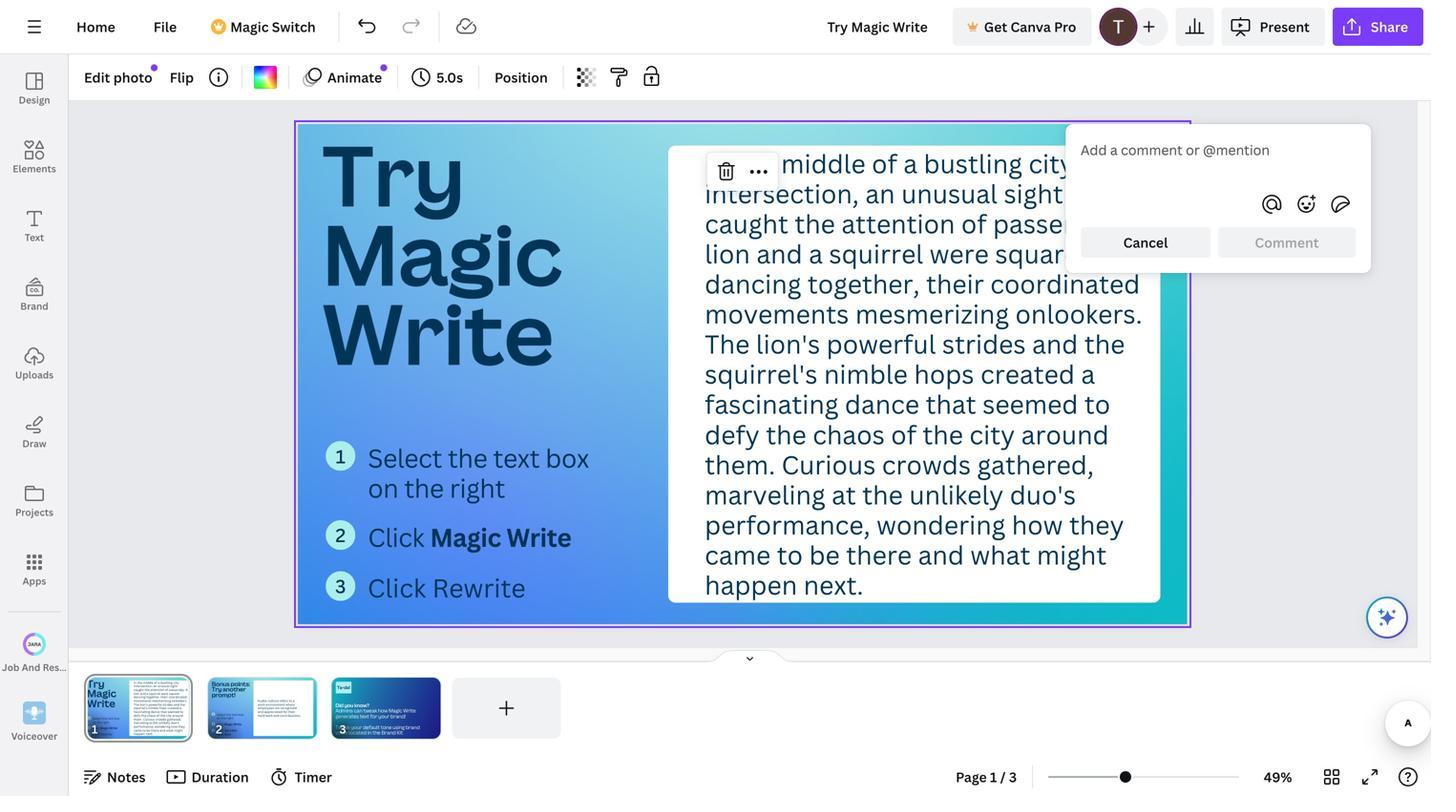 Task type: locate. For each thing, give the bounding box(es) containing it.
0 vertical spatial how
[[1012, 507, 1063, 542]]

0 horizontal spatial right
[[226, 716, 233, 721]]

square
[[996, 236, 1079, 271]]

write
[[323, 276, 554, 389], [507, 520, 572, 554], [403, 707, 416, 714], [233, 722, 241, 727]]

onlookers.
[[1016, 297, 1143, 331]]

how right tweak
[[378, 707, 388, 714]]

0 horizontal spatial new image
[[151, 64, 158, 71]]

powerful
[[827, 327, 936, 361]]

2 horizontal spatial to
[[1085, 387, 1111, 422]]

1 horizontal spatial new image
[[381, 64, 387, 71]]

how inside the did you know? admins can tweak how magic write generates text for your brand!
[[378, 707, 388, 714]]

canva assistant image
[[1376, 606, 1399, 629]]

and right lion at the top of the page
[[757, 236, 803, 271]]

1 vertical spatial 3
[[212, 729, 214, 732]]

of right middle at the right top
[[872, 146, 898, 181]]

1 horizontal spatial text
[[360, 713, 369, 720]]

Design title text field
[[812, 8, 945, 46]]

0 horizontal spatial text
[[232, 713, 237, 717]]

1 horizontal spatial to
[[777, 538, 803, 572]]

share button
[[1333, 8, 1424, 46]]

sprinkle
[[224, 729, 237, 733]]

were
[[930, 236, 989, 271]]

text button
[[0, 192, 69, 261]]

an
[[866, 176, 895, 211]]

right up click magic write
[[450, 471, 505, 505]]

and down coordinated
[[1032, 327, 1079, 361]]

2 horizontal spatial text
[[493, 441, 540, 475]]

0 horizontal spatial brand
[[20, 300, 48, 313]]

3 click sprinkle fairy dust
[[212, 729, 237, 737]]

what
[[971, 538, 1031, 572]]

city up passersby. at top
[[1029, 146, 1074, 181]]

how left they
[[1012, 507, 1063, 542]]

0 vertical spatial box
[[546, 441, 589, 475]]

0 horizontal spatial how
[[378, 707, 388, 714]]

1 horizontal spatial 3
[[335, 574, 346, 599]]

new image left "flip"
[[151, 64, 158, 71]]

brand inside button
[[20, 300, 48, 313]]

text inside the select the text box on the right
[[493, 441, 540, 475]]

your inside the did you know? admins can tweak how magic write generates text for your brand!
[[378, 713, 389, 720]]

new image inside 'edit photo' popup button
[[151, 64, 158, 71]]

page 1 / 3
[[956, 768, 1017, 786]]

coordinated
[[991, 267, 1141, 301]]

1 horizontal spatial 1
[[336, 444, 346, 469]]

1 horizontal spatial right
[[450, 471, 505, 505]]

0 horizontal spatial 2
[[213, 723, 214, 726]]

how inside in the middle of a bustling city intersection, an unusual sight caught the attention of passersby. a lion and a squirrel were square dancing together, their coordinated movements mesmerizing onlookers. the lion's powerful strides and the squirrel's nimble hops created a fascinating dance that seemed to defy the chaos of the city around them. curious crowds gathered, marveling at the unlikely duo's performance, wondering how they came to be there and what might happen next.
[[1012, 507, 1063, 542]]

brand
[[20, 300, 48, 313], [381, 730, 396, 736]]

and
[[757, 236, 803, 271], [1032, 327, 1079, 361], [918, 538, 964, 572], [258, 710, 263, 714], [273, 714, 279, 718]]

appreciated
[[264, 710, 282, 714]]

comment
[[1255, 233, 1319, 252]]

timer
[[295, 768, 332, 786]]

0 horizontal spatial for
[[283, 710, 287, 714]]

1 vertical spatial brand
[[381, 730, 396, 736]]

lion
[[705, 236, 751, 271]]

1 horizontal spatial for
[[370, 713, 377, 720]]

position
[[495, 68, 548, 86]]

on inside select the text box on the right 1 2 click magic write
[[216, 716, 220, 721]]

notes button
[[76, 762, 153, 793]]

select the text box on the right 1 2 click magic write
[[213, 713, 243, 727]]

job and resume ai
[[2, 661, 92, 674]]

1 vertical spatial right
[[226, 716, 233, 721]]

text down know?
[[360, 713, 369, 720]]

0 vertical spatial 1
[[336, 444, 346, 469]]

magic switch
[[230, 18, 316, 36]]

0 vertical spatial their
[[926, 267, 984, 301]]

box
[[546, 441, 589, 475], [238, 713, 243, 717]]

animate
[[328, 68, 382, 86]]

brand up uploads button
[[20, 300, 48, 313]]

right inside select the text box on the right 1 2 click magic write
[[226, 716, 233, 721]]

0 vertical spatial try
[[323, 117, 465, 231]]

5.0s button
[[406, 62, 471, 93]]

your right tweak on the bottom left
[[351, 724, 362, 731]]

new image inside animate popup button
[[381, 64, 387, 71]]

box inside select the text box on the right 1 2 click magic write
[[238, 713, 243, 717]]

2 horizontal spatial 1
[[990, 768, 997, 786]]

page
[[956, 768, 987, 786]]

design
[[19, 94, 50, 106]]

1 vertical spatial 1
[[213, 713, 214, 716]]

click left dust
[[216, 729, 224, 733]]

new image left 5.0s button
[[381, 64, 387, 71]]

at
[[832, 477, 856, 512]]

text
[[493, 441, 540, 475], [232, 713, 237, 717], [360, 713, 369, 720]]

click
[[368, 520, 424, 554], [368, 571, 426, 605], [216, 722, 223, 727], [216, 729, 224, 733]]

a up the recognized on the left bottom of the page
[[293, 699, 294, 703]]

them.
[[705, 447, 776, 482]]

0 horizontal spatial select
[[216, 713, 226, 717]]

did you know? admins can tweak how magic write generates text for your brand!
[[336, 702, 416, 720]]

0 vertical spatial right
[[450, 471, 505, 505]]

on inside the select the text box on the right
[[368, 471, 399, 505]]

of down the bustling
[[962, 206, 987, 241]]

new image
[[151, 64, 158, 71], [381, 64, 387, 71]]

for inside the did you know? admins can tweak how magic write generates text for your brand!
[[370, 713, 377, 720]]

1 vertical spatial box
[[238, 713, 243, 717]]

to right refers
[[289, 699, 292, 703]]

Comment draft. Add a comment or @mention. text field
[[1081, 139, 1356, 181]]

1 vertical spatial work
[[265, 714, 272, 718]]

2 horizontal spatial 3
[[1009, 768, 1017, 786]]

text up click magic write
[[493, 441, 540, 475]]

side panel tab list
[[0, 54, 92, 757]]

/
[[1000, 768, 1006, 786]]

write inside select the text box on the right 1 2 click magic write
[[233, 722, 241, 727]]

uploads button
[[0, 329, 69, 398]]

0 vertical spatial to
[[1085, 387, 1111, 422]]

1 vertical spatial how
[[378, 707, 388, 714]]

city down created
[[970, 417, 1015, 452]]

0 horizontal spatial on
[[216, 716, 220, 721]]

work right hard
[[265, 714, 272, 718]]

0 horizontal spatial to
[[289, 699, 292, 703]]

1 vertical spatial 2
[[213, 723, 214, 726]]

1 horizontal spatial on
[[368, 471, 399, 505]]

their up strides
[[926, 267, 984, 301]]

select inside the select the text box on the right
[[368, 441, 442, 475]]

city
[[1029, 146, 1074, 181], [970, 417, 1015, 452]]

that
[[926, 387, 977, 422]]

click rewrite
[[368, 571, 526, 605]]

0 vertical spatial 2
[[336, 523, 346, 548]]

select inside select the text box on the right 1 2 click magic write
[[216, 713, 226, 717]]

box inside the select the text box on the right
[[546, 441, 589, 475]]

0 vertical spatial your
[[378, 713, 389, 720]]

2 vertical spatial 3
[[1009, 768, 1017, 786]]

2 vertical spatial to
[[289, 699, 292, 703]]

0 vertical spatial brand
[[20, 300, 48, 313]]

ta-
[[337, 685, 344, 691]]

new image for animate
[[381, 64, 387, 71]]

in
[[705, 146, 728, 181]]

0 horizontal spatial city
[[970, 417, 1015, 452]]

to left the be
[[777, 538, 803, 572]]

0 vertical spatial of
[[872, 146, 898, 181]]

brand button
[[0, 261, 69, 329]]

1 horizontal spatial brand
[[381, 730, 396, 736]]

click up click rewrite at the left of page
[[368, 520, 424, 554]]

duration
[[191, 768, 249, 786]]

select
[[368, 441, 442, 475], [216, 713, 226, 717]]

lion's
[[756, 327, 821, 361]]

3 inside 3 click sprinkle fairy dust
[[212, 729, 214, 732]]

pro
[[1054, 18, 1077, 36]]

to inside bonus points: try another prompt! kudos culture refers to a work environment where employees are recognized and appreciated for their hard work and contributions.
[[289, 699, 292, 703]]

1 new image from the left
[[151, 64, 158, 71]]

brand left the kit
[[381, 730, 396, 736]]

49%
[[1264, 768, 1292, 786]]

click up 3 click sprinkle fairy dust
[[216, 722, 223, 727]]

right up sprinkle
[[226, 716, 233, 721]]

and left the what
[[918, 538, 964, 572]]

try
[[323, 117, 465, 231], [211, 686, 221, 694]]

fascinating
[[705, 387, 839, 422]]

performance,
[[705, 507, 871, 542]]

0 horizontal spatial 3
[[212, 729, 214, 732]]

1 horizontal spatial how
[[1012, 507, 1063, 542]]

1 vertical spatial select
[[216, 713, 226, 717]]

0 horizontal spatial try
[[211, 686, 221, 694]]

2 new image from the left
[[381, 64, 387, 71]]

0 vertical spatial work
[[258, 703, 265, 707]]

1 vertical spatial their
[[288, 710, 295, 714]]

voiceover
[[11, 730, 58, 743]]

1 horizontal spatial try
[[323, 117, 465, 231]]

duration button
[[161, 762, 257, 793]]

1 inside page 1 / 3 button
[[990, 768, 997, 786]]

3 for 3 click sprinkle fairy dust
[[212, 729, 214, 732]]

job and resume ai button
[[0, 620, 92, 688]]

0 horizontal spatial 1
[[213, 713, 214, 716]]

for up default
[[370, 713, 377, 720]]

switch
[[272, 18, 316, 36]]

1 vertical spatial of
[[962, 206, 987, 241]]

for right are
[[283, 710, 287, 714]]

2 vertical spatial 1
[[990, 768, 997, 786]]

comment button
[[1218, 227, 1356, 258]]

brand
[[406, 724, 420, 731]]

gathered,
[[978, 447, 1094, 482]]

seemed
[[983, 387, 1079, 422]]

text up sprinkle
[[232, 713, 237, 717]]

elements button
[[0, 123, 69, 192]]

1 horizontal spatial box
[[546, 441, 589, 475]]

right inside the select the text box on the right
[[450, 471, 505, 505]]

a right created
[[1081, 357, 1096, 391]]

using
[[393, 724, 405, 731]]

2 inside select the text box on the right 1 2 click magic write
[[213, 723, 214, 726]]

1 vertical spatial your
[[351, 724, 362, 731]]

0 vertical spatial city
[[1029, 146, 1074, 181]]

0 horizontal spatial box
[[238, 713, 243, 717]]

magic inside select the text box on the right 1 2 click magic write
[[224, 722, 233, 727]]

your up tone
[[378, 713, 389, 720]]

0 vertical spatial 3
[[335, 574, 346, 599]]

1 horizontal spatial their
[[926, 267, 984, 301]]

1 horizontal spatial 2
[[336, 523, 346, 548]]

work up hard
[[258, 703, 265, 707]]

text inside select the text box on the right 1 2 click magic write
[[232, 713, 237, 717]]

1 horizontal spatial select
[[368, 441, 442, 475]]

animate button
[[297, 62, 390, 93]]

0 vertical spatial select
[[368, 441, 442, 475]]

ta-da!
[[337, 685, 350, 691]]

on
[[368, 471, 399, 505], [216, 716, 220, 721]]

1 horizontal spatial your
[[378, 713, 389, 720]]

apps
[[23, 575, 46, 588]]

0 horizontal spatial their
[[288, 710, 295, 714]]

a inside bonus points: try another prompt! kudos culture refers to a work environment where employees are recognized and appreciated for their hard work and contributions.
[[293, 699, 294, 703]]

1 vertical spatial try
[[211, 686, 221, 694]]

their down where
[[288, 710, 295, 714]]

0 vertical spatial on
[[368, 471, 399, 505]]

0 horizontal spatial your
[[351, 724, 362, 731]]

write inside the did you know? admins can tweak how magic write generates text for your brand!
[[403, 707, 416, 714]]

and
[[22, 661, 40, 674]]

in the middle of a bustling city intersection, an unusual sight caught the attention of passersby. a lion and a squirrel were square dancing together, their coordinated movements mesmerizing onlookers. the lion's powerful strides and the squirrel's nimble hops created a fascinating dance that seemed to defy the chaos of the city around them. curious crowds gathered, marveling at the unlikely duo's performance, wondering how they came to be there and what might happen next.
[[705, 146, 1147, 602]]

49% button
[[1247, 762, 1309, 793]]

hard
[[258, 714, 265, 718]]

to right the seemed
[[1085, 387, 1111, 422]]

3 for 3
[[335, 574, 346, 599]]

1 vertical spatial on
[[216, 716, 220, 721]]

of right chaos
[[891, 417, 917, 452]]

1 vertical spatial to
[[777, 538, 803, 572]]

happen
[[705, 568, 798, 602]]

file button
[[138, 8, 192, 46]]

draw button
[[0, 398, 69, 467]]



Task type: vqa. For each thing, say whether or not it's contained in the screenshot.
1 to the middle
yes



Task type: describe. For each thing, give the bounding box(es) containing it.
draw
[[22, 437, 46, 450]]

projects
[[15, 506, 53, 519]]

and down kudos
[[258, 710, 263, 714]]

a right "an"
[[904, 146, 918, 181]]

passersby.
[[993, 206, 1124, 241]]

file
[[154, 18, 177, 36]]

there
[[846, 538, 912, 572]]

attention
[[842, 206, 955, 241]]

rewrite
[[433, 571, 526, 605]]

located
[[349, 730, 367, 736]]

magic inside the did you know? admins can tweak how magic write generates text for your brand!
[[389, 707, 402, 714]]

right for select the text box on the right
[[450, 471, 505, 505]]

text inside the did you know? admins can tweak how magic write generates text for your brand!
[[360, 713, 369, 720]]

page 1 image
[[84, 678, 193, 739]]

try inside bonus points: try another prompt! kudos culture refers to a work environment where employees are recognized and appreciated for their hard work and contributions.
[[211, 686, 221, 694]]

hide pages image
[[704, 649, 796, 665]]

select for select the text box on the right
[[368, 441, 442, 475]]

might
[[1037, 538, 1107, 572]]

are
[[275, 706, 279, 711]]

curious
[[782, 447, 876, 482]]

click left rewrite
[[368, 571, 426, 605]]

contributions.
[[280, 714, 301, 718]]

intersection,
[[705, 176, 859, 211]]

page 1 / 3 button
[[948, 762, 1025, 793]]

resume
[[43, 661, 80, 674]]

dust
[[224, 732, 231, 737]]

for inside bonus points: try another prompt! kudos culture refers to a work environment where employees are recognized and appreciated for their hard work and contributions.
[[283, 710, 287, 714]]

Page title text field
[[106, 720, 114, 739]]

around
[[1022, 417, 1109, 452]]

you
[[344, 702, 353, 709]]

get canva pro button
[[953, 8, 1092, 46]]

uploads
[[15, 369, 54, 381]]

next.
[[804, 568, 864, 602]]

voiceover button
[[0, 688, 69, 757]]

they
[[1070, 507, 1125, 542]]

present
[[1260, 18, 1310, 36]]

caught
[[705, 206, 789, 241]]

hops
[[914, 357, 975, 391]]

dance
[[845, 387, 920, 422]]

their inside bonus points: try another prompt! kudos culture refers to a work environment where employees are recognized and appreciated for their hard work and contributions.
[[288, 710, 295, 714]]

their inside in the middle of a bustling city intersection, an unusual sight caught the attention of passersby. a lion and a squirrel were square dancing together, their coordinated movements mesmerizing onlookers. the lion's powerful strides and the squirrel's nimble hops created a fascinating dance that seemed to defy the chaos of the city around them. curious crowds gathered, marveling at the unlikely duo's performance, wondering how they came to be there and what might happen next.
[[926, 267, 984, 301]]

new image for edit photo
[[151, 64, 158, 71]]

bustling
[[924, 146, 1023, 181]]

1 inside select the text box on the right 1 2 click magic write
[[213, 713, 214, 716]]

select the text box on the right
[[368, 441, 589, 505]]

mesmerizing
[[856, 297, 1009, 331]]

a left squirrel in the top right of the page
[[809, 236, 823, 271]]

text for select the text box on the right
[[493, 441, 540, 475]]

box for select the text box on the right 1 2 click magic write
[[238, 713, 243, 717]]

cancel
[[1124, 233, 1168, 252]]

tweak your default tone using brand voice located in the brand kit
[[336, 724, 420, 736]]

edit photo button
[[76, 62, 160, 93]]

click inside 3 click sprinkle fairy dust
[[216, 729, 224, 733]]

tweak
[[363, 707, 377, 714]]

your inside tweak your default tone using brand voice located in the brand kit
[[351, 724, 362, 731]]

tweak
[[336, 724, 350, 731]]

points:
[[230, 680, 250, 688]]

kit
[[397, 730, 403, 736]]

main menu bar
[[0, 0, 1431, 54]]

da!
[[344, 685, 350, 691]]

nimble
[[824, 357, 908, 391]]

and down are
[[273, 714, 279, 718]]

box for select the text box on the right
[[546, 441, 589, 475]]

the
[[705, 327, 750, 361]]

created
[[981, 357, 1075, 391]]

squirrel's
[[705, 357, 818, 391]]

position button
[[487, 62, 555, 93]]

recognized
[[280, 706, 297, 711]]

bonus points: try another prompt! kudos culture refers to a work environment where employees are recognized and appreciated for their hard work and contributions.
[[211, 680, 301, 718]]

wondering
[[877, 507, 1006, 542]]

text for select the text box on the right 1 2 click magic write
[[232, 713, 237, 717]]

right for select the text box on the right 1 2 click magic write
[[226, 716, 233, 721]]

1 horizontal spatial city
[[1029, 146, 1074, 181]]

no color image
[[254, 66, 277, 89]]

notes
[[107, 768, 146, 786]]

be
[[809, 538, 840, 572]]

came
[[705, 538, 771, 572]]

flip
[[170, 68, 194, 86]]

share
[[1371, 18, 1408, 36]]

can
[[354, 707, 362, 714]]

magic inside the magic switch button
[[230, 18, 269, 36]]

5.0s
[[436, 68, 463, 86]]

2 vertical spatial of
[[891, 417, 917, 452]]

ai
[[82, 661, 92, 674]]

job
[[2, 661, 19, 674]]

1 vertical spatial city
[[970, 417, 1015, 452]]

on for select the text box on the right 1 2 click magic write
[[216, 716, 220, 721]]

refers
[[279, 699, 288, 703]]

magic switch button
[[200, 8, 331, 46]]

get canva pro
[[984, 18, 1077, 36]]

movements
[[705, 297, 849, 331]]

squirrel
[[829, 236, 924, 271]]

in
[[368, 730, 372, 736]]

bonus
[[211, 680, 229, 688]]

where
[[286, 703, 295, 707]]

another
[[222, 686, 246, 694]]

a
[[1130, 206, 1147, 241]]

kudos
[[258, 699, 267, 703]]

defy
[[705, 417, 760, 452]]

3 inside button
[[1009, 768, 1017, 786]]

edit photo
[[84, 68, 153, 86]]

design button
[[0, 54, 69, 123]]

sight
[[1004, 176, 1064, 211]]

the inside tweak your default tone using brand voice located in the brand kit
[[373, 730, 380, 736]]

fairy
[[216, 732, 223, 737]]

on for select the text box on the right
[[368, 471, 399, 505]]

duo's
[[1010, 477, 1076, 512]]

click inside select the text box on the right 1 2 click magic write
[[216, 722, 223, 727]]

default
[[363, 724, 380, 731]]

brand inside tweak your default tone using brand voice located in the brand kit
[[381, 730, 396, 736]]

select for select the text box on the right 1 2 click magic write
[[216, 713, 226, 717]]

text
[[25, 231, 44, 244]]



